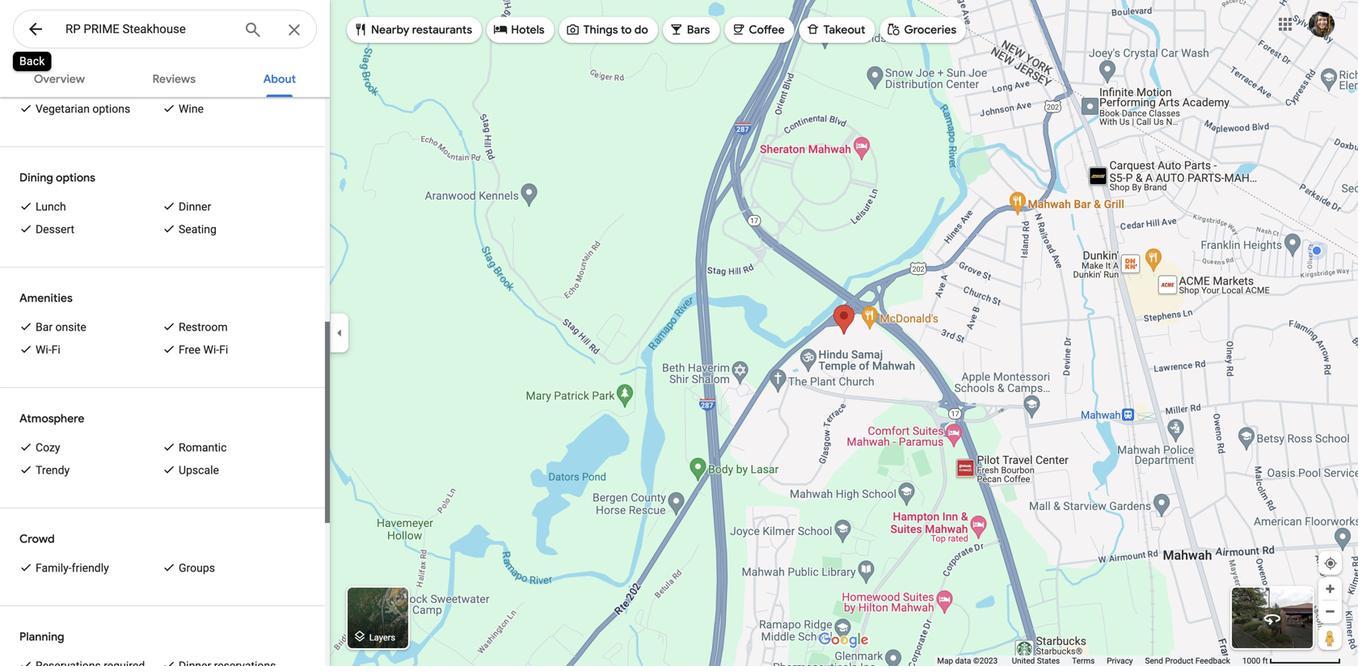 Task type: describe. For each thing, give the bounding box(es) containing it.
terms button
[[1072, 656, 1095, 666]]

fi inside free wi-fi element
[[219, 343, 228, 357]]

serves wine element
[[179, 101, 204, 117]]

wine
[[179, 102, 204, 116]]

dinner
[[179, 200, 211, 213]]

overview button
[[21, 58, 98, 97]]

vegetarian options
[[36, 102, 130, 116]]

options for vegetarian options
[[93, 102, 130, 116]]

1000
[[1243, 656, 1261, 666]]

reservations required element
[[36, 658, 145, 666]]


[[566, 21, 580, 38]]

google account: giulia masi  
(giulia.masi@adept.ai) image
[[1309, 11, 1335, 37]]

serves vegetarian dishes element
[[36, 101, 130, 117]]

upscale element
[[179, 463, 219, 479]]

tab list inside the google maps element
[[0, 58, 330, 97]]

send
[[1146, 656, 1164, 666]]

map data ©2023
[[938, 656, 1000, 666]]

collapse side panel image
[[331, 324, 349, 342]]

zoom out image
[[1325, 606, 1337, 618]]

 bars
[[669, 21, 710, 38]]

about
[[263, 72, 296, 87]]

restaurants
[[412, 23, 472, 37]]

2 wi- from the left
[[203, 343, 219, 357]]

crowd
[[19, 532, 55, 547]]

bar
[[36, 321, 53, 334]]

dinner reservations recommended element
[[179, 658, 306, 666]]

vegetarian
[[36, 102, 90, 116]]

to
[[621, 23, 632, 37]]

1000 ft
[[1243, 656, 1268, 666]]

has restroom element
[[179, 319, 228, 336]]


[[493, 21, 508, 38]]

friendly
[[72, 562, 109, 575]]

data
[[956, 656, 972, 666]]

good for groups element
[[179, 560, 215, 577]]

has bar onsite element
[[36, 319, 86, 336]]

RP PRIME Steakhouse field
[[13, 10, 317, 49]]

none field inside rp prime steakhouse field
[[66, 19, 230, 39]]

serves lunch element
[[36, 199, 66, 215]]

 coffee
[[731, 21, 785, 38]]

street view image
[[1263, 609, 1283, 628]]

do
[[635, 23, 648, 37]]

romantic
[[179, 441, 227, 454]]

send product feedback button
[[1146, 656, 1231, 666]]

 hotels
[[493, 21, 545, 38]]

reviews
[[153, 72, 196, 87]]

terms
[[1072, 656, 1095, 666]]

amenities
[[19, 291, 73, 306]]

onsite
[[55, 321, 86, 334]]

family-friendly
[[36, 562, 109, 575]]

cozy
[[36, 441, 60, 454]]

has wi-fi element
[[36, 342, 61, 358]]

has seating element
[[179, 222, 217, 238]]

privacy
[[1107, 656, 1133, 666]]

fi inside has wi-fi "element"
[[51, 343, 61, 357]]


[[887, 21, 901, 38]]

show street view coverage image
[[1319, 626, 1342, 650]]

atmosphere
[[19, 412, 84, 426]]

1000 ft button
[[1243, 656, 1342, 666]]

trendy
[[36, 464, 70, 477]]

romantic element
[[179, 440, 227, 456]]

free wi-fi
[[179, 343, 228, 357]]

product
[[1166, 656, 1194, 666]]

zoom in image
[[1325, 583, 1337, 595]]

 search field
[[13, 10, 317, 52]]



Task type: locate. For each thing, give the bounding box(es) containing it.
options for dining options
[[56, 171, 95, 185]]

wi- down bar at the left
[[36, 343, 52, 357]]

options inside serves vegetarian dishes element
[[93, 102, 130, 116]]

lunch
[[36, 200, 66, 213]]

restroom
[[179, 321, 228, 334]]

tab list containing overview
[[0, 58, 330, 97]]


[[669, 21, 684, 38]]

trendy element
[[36, 463, 70, 479]]

free wi-fi element
[[179, 342, 228, 358]]

footer containing map data ©2023
[[938, 656, 1243, 666]]

reviews button
[[140, 58, 209, 97]]

footer
[[938, 656, 1243, 666]]

 takeout
[[806, 21, 866, 38]]

groceries
[[905, 23, 957, 37]]

privacy button
[[1107, 656, 1133, 666]]

1 horizontal spatial fi
[[219, 343, 228, 357]]

planning
[[19, 630, 64, 645]]

hotels
[[511, 23, 545, 37]]

about button
[[250, 58, 309, 97]]

map
[[938, 656, 954, 666]]

rp prime steakhouse main content
[[0, 0, 330, 666]]

None field
[[66, 19, 230, 39]]

dining options
[[19, 171, 95, 185]]


[[353, 628, 367, 646]]

united
[[1012, 656, 1035, 666]]

fi
[[51, 343, 61, 357], [219, 343, 228, 357]]

1 vertical spatial options
[[56, 171, 95, 185]]

1 fi from the left
[[51, 343, 61, 357]]

layers
[[369, 633, 395, 643]]

options
[[93, 102, 130, 116], [56, 171, 95, 185]]

family-
[[36, 562, 72, 575]]

2 fi from the left
[[219, 343, 228, 357]]

states
[[1037, 656, 1060, 666]]

options right vegetarian
[[93, 102, 130, 116]]

serves dinner element
[[179, 199, 211, 215]]

send product feedback
[[1146, 656, 1231, 666]]

coffee
[[749, 23, 785, 37]]

upscale
[[179, 464, 219, 477]]

fi down the has restroom element
[[219, 343, 228, 357]]

dining
[[19, 171, 53, 185]]


[[806, 21, 820, 38]]

fi down has bar onsite 'element'
[[51, 343, 61, 357]]

footer inside the google maps element
[[938, 656, 1243, 666]]

free
[[179, 343, 201, 357]]


[[731, 21, 746, 38]]

overview
[[34, 72, 85, 87]]

 button
[[13, 10, 58, 52]]

takeout
[[824, 23, 866, 37]]

 things to do
[[566, 21, 648, 38]]

1 wi- from the left
[[36, 343, 52, 357]]

things
[[584, 23, 618, 37]]

options up lunch
[[56, 171, 95, 185]]

tab list
[[0, 58, 330, 97]]

wi-
[[36, 343, 52, 357], [203, 343, 219, 357]]

bar onsite
[[36, 321, 86, 334]]


[[26, 17, 45, 41]]

wi-fi
[[36, 343, 61, 357]]

united states
[[1012, 656, 1060, 666]]

ft
[[1263, 656, 1268, 666]]

 groceries
[[887, 21, 957, 38]]

nearby
[[371, 23, 410, 37]]

united states button
[[1012, 656, 1060, 666]]

0 vertical spatial options
[[93, 102, 130, 116]]

wi- inside "element"
[[36, 343, 52, 357]]

serves dessert element
[[36, 222, 74, 238]]

google maps element
[[0, 0, 1359, 666]]

groups
[[179, 562, 215, 575]]

©2023
[[974, 656, 998, 666]]

bars
[[687, 23, 710, 37]]

show your location image
[[1324, 556, 1338, 571]]


[[353, 21, 368, 38]]

dessert
[[36, 223, 74, 236]]

wi- right free
[[203, 343, 219, 357]]

0 horizontal spatial fi
[[51, 343, 61, 357]]

0 horizontal spatial wi-
[[36, 343, 52, 357]]

 nearby restaurants
[[353, 21, 472, 38]]

1 horizontal spatial wi-
[[203, 343, 219, 357]]

 layers
[[353, 628, 395, 646]]

about rp prime steakhouse region
[[0, 0, 330, 666]]

family-friendly element
[[36, 560, 109, 577]]

cozy element
[[36, 440, 60, 456]]

seating
[[179, 223, 217, 236]]

feedback
[[1196, 656, 1231, 666]]



Task type: vqa. For each thing, say whether or not it's contained in the screenshot.
MAP DATA ©2023
yes



